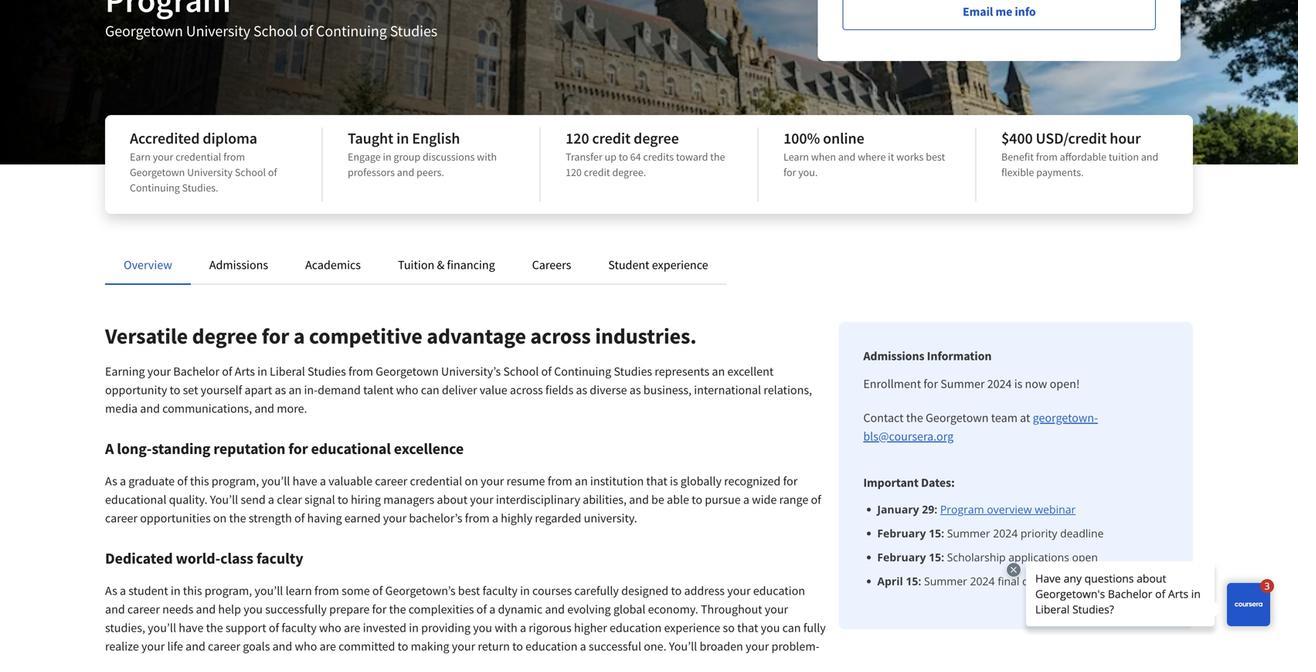 Task type: describe. For each thing, give the bounding box(es) containing it.
1 vertical spatial education
[[610, 620, 662, 636]]

some
[[342, 583, 370, 599]]

relations,
[[764, 382, 812, 398]]

1 vertical spatial credit
[[584, 165, 610, 179]]

for inside as a student in this program, you'll learn from some of georgetown's best faculty in courses carefully designed to address your education and career needs and help you successfully prepare for the complexities of a dynamic and evolving global economy. throughout your studies, you'll have the support of faculty who are invested in providing you with a rigorous higher education experience so that you can fully realize your life and career goals and who are committed to making your return to education a successful one. you'll broaden your probl
[[372, 602, 387, 617]]

career down support
[[208, 639, 240, 654]]

accredited diploma earn your credential from georgetown university school of continuing studies.
[[130, 129, 277, 195]]

georgetown inside accredited diploma earn your credential from georgetown university school of continuing studies.
[[130, 165, 185, 179]]

overview
[[124, 257, 172, 273]]

best inside as a student in this program, you'll learn from some of georgetown's best faculty in courses carefully designed to address your education and career needs and help you successfully prepare for the complexities of a dynamic and evolving global economy. throughout your studies, you'll have the support of faculty who are invested in providing you with a rigorous higher education experience so that you can fully realize your life and career goals and who are committed to making your return to education a successful one. you'll broaden your probl
[[458, 583, 480, 599]]

carefully
[[574, 583, 619, 599]]

yourself
[[201, 382, 242, 398]]

the up invested
[[389, 602, 406, 617]]

earn
[[130, 150, 151, 164]]

the inside as a graduate of this program, you'll have a valuable career credential on your resume from an institution that is globally recognized for educational quality. you'll send a clear signal to hiring managers about your interdisciplinary abilities, and be able to pursue a wide range of career opportunities on the strength of having earned your bachelor's from a highly regarded university.
[[229, 511, 246, 526]]

apart
[[245, 382, 272, 398]]

diploma
[[203, 129, 257, 148]]

and inside 100% online learn when and where it works best for you.
[[838, 150, 856, 164]]

reputation
[[213, 439, 285, 459]]

a right send
[[268, 492, 274, 508]]

more.
[[277, 401, 307, 416]]

long-
[[117, 439, 152, 459]]

to inside the 120 credit degree transfer up to 64 credits toward the 120 credit degree.
[[619, 150, 628, 164]]

1 horizontal spatial you
[[473, 620, 492, 636]]

a
[[105, 439, 114, 459]]

you'll for successfully
[[255, 583, 283, 599]]

0 horizontal spatial you
[[244, 602, 263, 617]]

0 vertical spatial educational
[[311, 439, 391, 459]]

successfully
[[265, 602, 327, 617]]

as for as a graduate of this program, you'll have a valuable career credential on your resume from an institution that is globally recognized for educational quality. you'll send a clear signal to hiring managers about your interdisciplinary abilities, and be able to pursue a wide range of career opportunities on the strength of having earned your bachelor's from a highly regarded university.
[[105, 474, 117, 489]]

georgetown-
[[1033, 410, 1098, 426]]

in up needs
[[171, 583, 181, 599]]

and up the studies,
[[105, 602, 125, 617]]

broaden
[[700, 639, 743, 654]]

career up managers
[[375, 474, 407, 489]]

return
[[478, 639, 510, 654]]

standing
[[152, 439, 210, 459]]

recognized
[[724, 474, 781, 489]]

credits
[[643, 150, 674, 164]]

needs
[[162, 602, 193, 617]]

a left dynamic
[[489, 602, 495, 617]]

0 vertical spatial university
[[186, 21, 250, 41]]

deliver
[[442, 382, 477, 398]]

deadline for summer 2024 priority deadline
[[1060, 526, 1104, 541]]

from inside earning your bachelor of arts in liberal studies from georgetown university's school of continuing studies represents an excellent opportunity to set yourself apart as an in-demand talent who can deliver value across fields as diverse as business, international relations, media and communications, and more.
[[348, 364, 373, 379]]

evolving
[[567, 602, 611, 617]]

1 horizontal spatial who
[[319, 620, 341, 636]]

your down managers
[[383, 511, 407, 526]]

team
[[991, 410, 1018, 426]]

studies,
[[105, 620, 145, 636]]

dynamic
[[498, 602, 543, 617]]

and inside as a graduate of this program, you'll have a valuable career credential on your resume from an institution that is globally recognized for educational quality. you'll send a clear signal to hiring managers about your interdisciplinary abilities, and be able to pursue a wide range of career opportunities on the strength of having earned your bachelor's from a highly regarded university.
[[629, 492, 649, 508]]

the inside the 120 credit degree transfer up to 64 credits toward the 120 credit degree.
[[710, 150, 725, 164]]

an for across
[[712, 364, 725, 379]]

and inside taught in english engage in group discussions with professors and peers.
[[397, 165, 414, 179]]

your inside earning your bachelor of arts in liberal studies from georgetown university's school of continuing studies represents an excellent opportunity to set yourself apart as an in-demand talent who can deliver value across fields as diverse as business, international relations, media and communications, and more.
[[147, 364, 171, 379]]

1 as from the left
[[275, 382, 286, 398]]

february 15: summer 2024 priority deadline
[[877, 526, 1104, 541]]

making
[[411, 639, 449, 654]]

have inside as a graduate of this program, you'll have a valuable career credential on your resume from an institution that is globally recognized for educational quality. you'll send a clear signal to hiring managers about your interdisciplinary abilities, and be able to pursue a wide range of career opportunities on the strength of having earned your bachelor's from a highly regarded university.
[[293, 474, 317, 489]]

from inside the $400 usd/credit hour benefit from affordable tuition and flexible payments.
[[1036, 150, 1058, 164]]

world-
[[176, 549, 220, 568]]

your left resume
[[481, 474, 504, 489]]

georgetown- bls@coursera.org link
[[863, 410, 1098, 444]]

transfer
[[566, 150, 602, 164]]

to right return
[[512, 639, 523, 654]]

15: for scholarship applications open
[[929, 550, 944, 565]]

your down providing
[[452, 639, 475, 654]]

2 vertical spatial who
[[295, 639, 317, 654]]

program, for help
[[205, 583, 252, 599]]

across inside earning your bachelor of arts in liberal studies from georgetown university's school of continuing studies represents an excellent opportunity to set yourself apart as an in-demand talent who can deliver value across fields as diverse as business, international relations, media and communications, and more.
[[510, 382, 543, 398]]

you'll inside as a graduate of this program, you'll have a valuable career credential on your resume from an institution that is globally recognized for educational quality. you'll send a clear signal to hiring managers about your interdisciplinary abilities, and be able to pursue a wide range of career opportunities on the strength of having earned your bachelor's from a highly regarded university.
[[210, 492, 238, 508]]

2 horizontal spatial you
[[761, 620, 780, 636]]

in inside earning your bachelor of arts in liberal studies from georgetown university's school of continuing studies represents an excellent opportunity to set yourself apart as an in-demand talent who can deliver value across fields as diverse as business, international relations, media and communications, and more.
[[257, 364, 267, 379]]

and down apart
[[254, 401, 274, 416]]

your right about
[[470, 492, 493, 508]]

for down more.
[[288, 439, 308, 459]]

15: for summer 2024 priority deadline
[[929, 526, 944, 541]]

for inside as a graduate of this program, you'll have a valuable career credential on your resume from an institution that is globally recognized for educational quality. you'll send a clear signal to hiring managers about your interdisciplinary abilities, and be able to pursue a wide range of career opportunities on the strength of having earned your bachelor's from a highly regarded university.
[[783, 474, 798, 489]]

industries.
[[595, 323, 697, 350]]

english
[[412, 129, 460, 148]]

and left help
[[196, 602, 216, 617]]

about
[[437, 492, 468, 508]]

credential inside accredited diploma earn your credential from georgetown university school of continuing studies.
[[175, 150, 221, 164]]

&
[[437, 257, 444, 273]]

29:
[[922, 502, 937, 517]]

february for february 15: scholarship applications open
[[877, 550, 926, 565]]

$400 usd/credit hour benefit from affordable tuition and flexible payments.
[[1001, 129, 1159, 179]]

1 vertical spatial degree
[[192, 323, 257, 350]]

class
[[220, 549, 253, 568]]

now
[[1025, 376, 1047, 392]]

for inside 100% online learn when and where it works best for you.
[[784, 165, 796, 179]]

academics
[[305, 257, 361, 273]]

february for february 15: summer 2024 priority deadline
[[877, 526, 926, 541]]

advantage
[[427, 323, 526, 350]]

a down the higher
[[580, 639, 586, 654]]

to down valuable
[[338, 492, 348, 508]]

realize
[[105, 639, 139, 654]]

affordable
[[1060, 150, 1107, 164]]

0 vertical spatial experience
[[652, 257, 708, 273]]

admissions for admissions information
[[863, 348, 925, 364]]

group
[[394, 150, 420, 164]]

excellence
[[394, 439, 464, 459]]

address
[[684, 583, 725, 599]]

is inside as a graduate of this program, you'll have a valuable career credential on your resume from an institution that is globally recognized for educational quality. you'll send a clear signal to hiring managers about your interdisciplinary abilities, and be able to pursue a wide range of career opportunities on the strength of having earned your bachelor's from a highly regarded university.
[[670, 474, 678, 489]]

university inside accredited diploma earn your credential from georgetown university school of continuing studies.
[[187, 165, 233, 179]]

for down admissions information
[[924, 376, 938, 392]]

0 horizontal spatial education
[[526, 639, 578, 654]]

1 vertical spatial are
[[320, 639, 336, 654]]

a left "graduate"
[[120, 474, 126, 489]]

excellent
[[727, 364, 774, 379]]

0 vertical spatial on
[[465, 474, 478, 489]]

georgetown university school of continuing studies
[[105, 21, 437, 41]]

the up bls@coursera.org
[[906, 410, 923, 426]]

student experience
[[608, 257, 708, 273]]

enrollment
[[863, 376, 921, 392]]

from up interdisciplinary
[[548, 474, 572, 489]]

contact
[[863, 410, 904, 426]]

scholarship
[[947, 550, 1006, 565]]

with inside as a student in this program, you'll learn from some of georgetown's best faculty in courses carefully designed to address your education and career needs and help you successfully prepare for the complexities of a dynamic and evolving global economy. throughout your studies, you'll have the support of faculty who are invested in providing you with a rigorous higher education experience so that you can fully realize your life and career goals and who are committed to making your return to education a successful one. you'll broaden your probl
[[495, 620, 518, 636]]

and right the life
[[186, 639, 205, 654]]

international
[[694, 382, 761, 398]]

the down help
[[206, 620, 223, 636]]

financing
[[447, 257, 495, 273]]

2 horizontal spatial studies
[[614, 364, 652, 379]]

degree.
[[612, 165, 646, 179]]

georgetown's
[[385, 583, 456, 599]]

works
[[896, 150, 924, 164]]

in left group
[[383, 150, 391, 164]]

your up throughout
[[727, 583, 751, 599]]

summer for april
[[924, 574, 967, 589]]

a long-standing reputation for educational excellence
[[105, 439, 464, 459]]

you'll for clear
[[262, 474, 290, 489]]

complexities
[[409, 602, 474, 617]]

taught
[[348, 129, 393, 148]]

important
[[863, 475, 919, 491]]

program, for send
[[212, 474, 259, 489]]

15: for summer 2024 final deadline
[[906, 574, 921, 589]]

in up dynamic
[[520, 583, 530, 599]]

benefit
[[1001, 150, 1034, 164]]

who inside earning your bachelor of arts in liberal studies from georgetown university's school of continuing studies represents an excellent opportunity to set yourself apart as an in-demand talent who can deliver value across fields as diverse as business, international relations, media and communications, and more.
[[396, 382, 418, 398]]

educational inside as a graduate of this program, you'll have a valuable career credential on your resume from an institution that is globally recognized for educational quality. you'll send a clear signal to hiring managers about your interdisciplinary abilities, and be able to pursue a wide range of career opportunities on the strength of having earned your bachelor's from a highly regarded university.
[[105, 492, 166, 508]]

bachelor's
[[409, 511, 462, 526]]

and down courses
[[545, 602, 565, 617]]

continuing inside earning your bachelor of arts in liberal studies from georgetown university's school of continuing studies represents an excellent opportunity to set yourself apart as an in-demand talent who can deliver value across fields as diverse as business, international relations, media and communications, and more.
[[554, 364, 611, 379]]

best inside 100% online learn when and where it works best for you.
[[926, 150, 945, 164]]

1 horizontal spatial studies
[[390, 21, 437, 41]]

at
[[1020, 410, 1030, 426]]

courses
[[532, 583, 572, 599]]

in up group
[[396, 129, 409, 148]]

career down student
[[127, 602, 160, 617]]

georgetown- bls@coursera.org
[[863, 410, 1098, 444]]

your right broaden
[[746, 639, 769, 654]]

usd/credit
[[1036, 129, 1107, 148]]

economy.
[[648, 602, 698, 617]]

an for managers
[[575, 474, 588, 489]]

to down invested
[[398, 639, 408, 654]]

throughout
[[701, 602, 762, 617]]

and right goals
[[272, 639, 292, 654]]

you.
[[798, 165, 818, 179]]

you'll inside as a student in this program, you'll learn from some of georgetown's best faculty in courses carefully designed to address your education and career needs and help you successfully prepare for the complexities of a dynamic and evolving global economy. throughout your studies, you'll have the support of faculty who are invested in providing you with a rigorous higher education experience so that you can fully realize your life and career goals and who are committed to making your return to education a successful one. you'll broaden your probl
[[669, 639, 697, 654]]

to up economy.
[[671, 583, 682, 599]]

important dates:
[[863, 475, 955, 491]]

2 vertical spatial faculty
[[282, 620, 317, 636]]

from down about
[[465, 511, 490, 526]]

studies.
[[182, 181, 218, 195]]

1 vertical spatial faculty
[[483, 583, 518, 599]]

when
[[811, 150, 836, 164]]

120 credit degree transfer up to 64 credits toward the 120 credit degree.
[[566, 129, 725, 179]]

list containing january 29:
[[870, 501, 1168, 590]]

to down globally
[[692, 492, 702, 508]]

a up signal
[[320, 474, 326, 489]]

a down dynamic
[[520, 620, 526, 636]]

2 as from the left
[[576, 382, 587, 398]]

list item containing april 15:
[[877, 573, 1168, 590]]

media
[[105, 401, 138, 416]]

goals
[[243, 639, 270, 654]]

april 15: summer 2024 final deadline
[[877, 574, 1066, 589]]

information
[[927, 348, 992, 364]]

institution
[[590, 474, 644, 489]]

0 vertical spatial education
[[753, 583, 805, 599]]

diverse
[[590, 382, 627, 398]]

3 list item from the top
[[877, 549, 1168, 566]]

your left the life
[[141, 639, 165, 654]]

dates:
[[921, 475, 955, 491]]

with inside taught in english engage in group discussions with professors and peers.
[[477, 150, 497, 164]]

prepare
[[329, 602, 370, 617]]

that inside as a graduate of this program, you'll have a valuable career credential on your resume from an institution that is globally recognized for educational quality. you'll send a clear signal to hiring managers about your interdisciplinary abilities, and be able to pursue a wide range of career opportunities on the strength of having earned your bachelor's from a highly regarded university.
[[646, 474, 667, 489]]

bls@coursera.org
[[863, 429, 954, 444]]

flexible
[[1001, 165, 1034, 179]]

to inside earning your bachelor of arts in liberal studies from georgetown university's school of continuing studies represents an excellent opportunity to set yourself apart as an in-demand talent who can deliver value across fields as diverse as business, international relations, media and communications, and more.
[[170, 382, 180, 398]]

careers link
[[532, 257, 571, 273]]

continuing inside accredited diploma earn your credential from georgetown university school of continuing studies.
[[130, 181, 180, 195]]



Task type: locate. For each thing, give the bounding box(es) containing it.
fields
[[545, 382, 573, 398]]

1 horizontal spatial on
[[465, 474, 478, 489]]

0 vertical spatial faculty
[[256, 549, 303, 568]]

on up dedicated world-class faculty
[[213, 511, 227, 526]]

summer for enrollment
[[941, 376, 985, 392]]

school inside accredited diploma earn your credential from georgetown university school of continuing studies.
[[235, 165, 266, 179]]

1 vertical spatial program,
[[205, 583, 252, 599]]

a
[[293, 323, 305, 350], [120, 474, 126, 489], [320, 474, 326, 489], [268, 492, 274, 508], [743, 492, 749, 508], [492, 511, 498, 526], [120, 583, 126, 599], [489, 602, 495, 617], [520, 620, 526, 636], [580, 639, 586, 654]]

experience
[[652, 257, 708, 273], [664, 620, 720, 636]]

overview link
[[124, 257, 172, 273]]

that inside as a student in this program, you'll learn from some of georgetown's best faculty in courses carefully designed to address your education and career needs and help you successfully prepare for the complexities of a dynamic and evolving global economy. throughout your studies, you'll have the support of faculty who are invested in providing you with a rigorous higher education experience so that you can fully realize your life and career goals and who are committed to making your return to education a successful one. you'll broaden your probl
[[737, 620, 758, 636]]

degree inside the 120 credit degree transfer up to 64 credits toward the 120 credit degree.
[[634, 129, 679, 148]]

2024 for priority
[[993, 526, 1018, 541]]

across right value
[[510, 382, 543, 398]]

as down liberal
[[275, 382, 286, 398]]

you'll
[[262, 474, 290, 489], [255, 583, 283, 599], [148, 620, 176, 636]]

credential up studies.
[[175, 150, 221, 164]]

applications
[[1009, 550, 1069, 565]]

rigorous
[[529, 620, 572, 636]]

have inside as a student in this program, you'll learn from some of georgetown's best faculty in courses carefully designed to address your education and career needs and help you successfully prepare for the complexities of a dynamic and evolving global economy. throughout your studies, you'll have the support of faculty who are invested in providing you with a rigorous higher education experience so that you can fully realize your life and career goals and who are committed to making your return to education a successful one. you'll broaden your probl
[[179, 620, 204, 636]]

1 vertical spatial with
[[495, 620, 518, 636]]

1 vertical spatial have
[[179, 620, 204, 636]]

0 vertical spatial credential
[[175, 150, 221, 164]]

120
[[566, 129, 589, 148], [566, 165, 582, 179]]

managers
[[383, 492, 434, 508]]

0 vertical spatial 2024
[[987, 376, 1012, 392]]

academics link
[[305, 257, 361, 273]]

1 horizontal spatial that
[[737, 620, 758, 636]]

best
[[926, 150, 945, 164], [458, 583, 480, 599]]

1 vertical spatial on
[[213, 511, 227, 526]]

school inside earning your bachelor of arts in liberal studies from georgetown university's school of continuing studies represents an excellent opportunity to set yourself apart as an in-demand talent who can deliver value across fields as diverse as business, international relations, media and communications, and more.
[[503, 364, 539, 379]]

you up support
[[244, 602, 263, 617]]

15: down 29:
[[929, 526, 944, 541]]

program, up send
[[212, 474, 259, 489]]

faculty down successfully
[[282, 620, 317, 636]]

2 as from the top
[[105, 583, 117, 599]]

1 horizontal spatial you'll
[[669, 639, 697, 654]]

1 vertical spatial as
[[105, 583, 117, 599]]

from down diploma
[[223, 150, 245, 164]]

deadline up open
[[1060, 526, 1104, 541]]

2 horizontal spatial continuing
[[554, 364, 611, 379]]

and down group
[[397, 165, 414, 179]]

your right throughout
[[765, 602, 788, 617]]

0 horizontal spatial is
[[670, 474, 678, 489]]

strength
[[249, 511, 292, 526]]

2 vertical spatial an
[[575, 474, 588, 489]]

for up invested
[[372, 602, 387, 617]]

0 vertical spatial 120
[[566, 129, 589, 148]]

as a graduate of this program, you'll have a valuable career credential on your resume from an institution that is globally recognized for educational quality. you'll send a clear signal to hiring managers about your interdisciplinary abilities, and be able to pursue a wide range of career opportunities on the strength of having earned your bachelor's from a highly regarded university.
[[105, 474, 821, 526]]

summer
[[941, 376, 985, 392], [947, 526, 990, 541], [924, 574, 967, 589]]

who
[[396, 382, 418, 398], [319, 620, 341, 636], [295, 639, 317, 654]]

1 vertical spatial school
[[235, 165, 266, 179]]

2 list item from the top
[[877, 525, 1168, 542]]

opportunities
[[140, 511, 211, 526]]

1 vertical spatial educational
[[105, 492, 166, 508]]

able
[[667, 492, 689, 508]]

0 vertical spatial february
[[877, 526, 926, 541]]

are down 'prepare'
[[344, 620, 360, 636]]

student
[[608, 257, 649, 273]]

georgetown inside earning your bachelor of arts in liberal studies from georgetown university's school of continuing studies represents an excellent opportunity to set yourself apart as an in-demand talent who can deliver value across fields as diverse as business, international relations, media and communications, and more.
[[376, 364, 439, 379]]

are
[[344, 620, 360, 636], [320, 639, 336, 654]]

0 horizontal spatial that
[[646, 474, 667, 489]]

education up throughout
[[753, 583, 805, 599]]

and down the "online"
[[838, 150, 856, 164]]

an inside as a graduate of this program, you'll have a valuable career credential on your resume from an institution that is globally recognized for educational quality. you'll send a clear signal to hiring managers about your interdisciplinary abilities, and be able to pursue a wide range of career opportunities on the strength of having earned your bachelor's from a highly regarded university.
[[575, 474, 588, 489]]

that up be
[[646, 474, 667, 489]]

0 horizontal spatial credential
[[175, 150, 221, 164]]

to left '64'
[[619, 150, 628, 164]]

toward
[[676, 150, 708, 164]]

as
[[105, 474, 117, 489], [105, 583, 117, 599]]

admissions for admissions
[[209, 257, 268, 273]]

0 vertical spatial that
[[646, 474, 667, 489]]

career up the dedicated
[[105, 511, 138, 526]]

you'll left learn
[[255, 583, 283, 599]]

experience right student
[[652, 257, 708, 273]]

0 horizontal spatial degree
[[192, 323, 257, 350]]

your inside accredited diploma earn your credential from georgetown university school of continuing studies.
[[153, 150, 173, 164]]

hour
[[1110, 129, 1141, 148]]

1 vertical spatial admissions
[[863, 348, 925, 364]]

this inside as a student in this program, you'll learn from some of georgetown's best faculty in courses carefully designed to address your education and career needs and help you successfully prepare for the complexities of a dynamic and evolving global economy. throughout your studies, you'll have the support of faculty who are invested in providing you with a rigorous higher education experience so that you can fully realize your life and career goals and who are committed to making your return to education a successful one. you'll broaden your probl
[[183, 583, 202, 599]]

0 vertical spatial credit
[[592, 129, 631, 148]]

credential inside as a graduate of this program, you'll have a valuable career credential on your resume from an institution that is globally recognized for educational quality. you'll send a clear signal to hiring managers about your interdisciplinary abilities, and be able to pursue a wide range of career opportunities on the strength of having earned your bachelor's from a highly regarded university.
[[410, 474, 462, 489]]

you'll up clear
[[262, 474, 290, 489]]

1 vertical spatial who
[[319, 620, 341, 636]]

1 february from the top
[[877, 526, 926, 541]]

1 horizontal spatial can
[[782, 620, 801, 636]]

abilities,
[[583, 492, 627, 508]]

student experience link
[[608, 257, 708, 273]]

1 120 from the top
[[566, 129, 589, 148]]

open
[[1072, 550, 1098, 565]]

0 vertical spatial deadline
[[1060, 526, 1104, 541]]

0 horizontal spatial admissions
[[209, 257, 268, 273]]

with up return
[[495, 620, 518, 636]]

0 horizontal spatial on
[[213, 511, 227, 526]]

0 horizontal spatial educational
[[105, 492, 166, 508]]

competitive
[[309, 323, 423, 350]]

$400
[[1001, 129, 1033, 148]]

summer down information
[[941, 376, 985, 392]]

list
[[870, 501, 1168, 590]]

1 vertical spatial 120
[[566, 165, 582, 179]]

who down 'prepare'
[[319, 620, 341, 636]]

as
[[275, 382, 286, 398], [576, 382, 587, 398], [630, 382, 641, 398]]

and down opportunity
[[140, 401, 160, 416]]

1 as from the top
[[105, 474, 117, 489]]

this up quality.
[[190, 474, 209, 489]]

summer down scholarship
[[924, 574, 967, 589]]

list item containing january 29:
[[877, 501, 1168, 518]]

deadline down applications
[[1022, 574, 1066, 589]]

1 vertical spatial across
[[510, 382, 543, 398]]

program, up help
[[205, 583, 252, 599]]

1 horizontal spatial education
[[610, 620, 662, 636]]

as left student
[[105, 583, 117, 599]]

2 horizontal spatial as
[[630, 382, 641, 398]]

0 vertical spatial you'll
[[210, 492, 238, 508]]

1 horizontal spatial is
[[1014, 376, 1023, 392]]

clear
[[277, 492, 302, 508]]

2 horizontal spatial who
[[396, 382, 418, 398]]

credit down transfer
[[584, 165, 610, 179]]

studies
[[390, 21, 437, 41], [308, 364, 346, 379], [614, 364, 652, 379]]

1 vertical spatial you'll
[[669, 639, 697, 654]]

careers
[[532, 257, 571, 273]]

an left 'in-'
[[289, 382, 302, 398]]

webinar
[[1035, 502, 1076, 517]]

where
[[858, 150, 886, 164]]

an
[[712, 364, 725, 379], [289, 382, 302, 398], [575, 474, 588, 489]]

tuition & financing
[[398, 257, 495, 273]]

career
[[375, 474, 407, 489], [105, 511, 138, 526], [127, 602, 160, 617], [208, 639, 240, 654]]

a left highly
[[492, 511, 498, 526]]

from inside accredited diploma earn your credential from georgetown university school of continuing studies.
[[223, 150, 245, 164]]

to
[[619, 150, 628, 164], [170, 382, 180, 398], [338, 492, 348, 508], [692, 492, 702, 508], [671, 583, 682, 599], [398, 639, 408, 654], [512, 639, 523, 654]]

you'll inside as a graduate of this program, you'll have a valuable career credential on your resume from an institution that is globally recognized for educational quality. you'll send a clear signal to hiring managers about your interdisciplinary abilities, and be able to pursue a wide range of career opportunities on the strength of having earned your bachelor's from a highly regarded university.
[[262, 474, 290, 489]]

fully
[[803, 620, 826, 636]]

2024 for is
[[987, 376, 1012, 392]]

can inside earning your bachelor of arts in liberal studies from georgetown university's school of continuing studies represents an excellent opportunity to set yourself apart as an in-demand talent who can deliver value across fields as diverse as business, international relations, media and communications, and more.
[[421, 382, 439, 398]]

tuition & financing link
[[398, 257, 495, 273]]

and inside the $400 usd/credit hour benefit from affordable tuition and flexible payments.
[[1141, 150, 1159, 164]]

and right tuition
[[1141, 150, 1159, 164]]

120 up transfer
[[566, 129, 589, 148]]

an up abilities,
[[575, 474, 588, 489]]

1 horizontal spatial degree
[[634, 129, 679, 148]]

february down 'january'
[[877, 526, 926, 541]]

2 february from the top
[[877, 550, 926, 565]]

0 vertical spatial degree
[[634, 129, 679, 148]]

0 horizontal spatial studies
[[308, 364, 346, 379]]

credit up up at the left top
[[592, 129, 631, 148]]

1 vertical spatial this
[[183, 583, 202, 599]]

1 vertical spatial february
[[877, 550, 926, 565]]

interdisciplinary
[[496, 492, 580, 508]]

help
[[218, 602, 241, 617]]

1 horizontal spatial continuing
[[316, 21, 387, 41]]

1 vertical spatial can
[[782, 620, 801, 636]]

set
[[183, 382, 198, 398]]

send
[[241, 492, 266, 508]]

0 vertical spatial summer
[[941, 376, 985, 392]]

one.
[[644, 639, 667, 654]]

1 vertical spatial experience
[[664, 620, 720, 636]]

can inside as a student in this program, you'll learn from some of georgetown's best faculty in courses carefully designed to address your education and career needs and help you successfully prepare for the complexities of a dynamic and evolving global economy. throughout your studies, you'll have the support of faculty who are invested in providing you with a rigorous higher education experience so that you can fully realize your life and career goals and who are committed to making your return to education a successful one. you'll broaden your probl
[[782, 620, 801, 636]]

2 120 from the top
[[566, 165, 582, 179]]

liberal
[[270, 364, 305, 379]]

0 vertical spatial continuing
[[316, 21, 387, 41]]

priority
[[1021, 526, 1057, 541]]

1 horizontal spatial an
[[575, 474, 588, 489]]

as down the a
[[105, 474, 117, 489]]

in right arts
[[257, 364, 267, 379]]

designed
[[621, 583, 669, 599]]

0 vertical spatial is
[[1014, 376, 1023, 392]]

april
[[877, 574, 903, 589]]

hiring
[[351, 492, 381, 508]]

for up liberal
[[262, 323, 289, 350]]

you'll left send
[[210, 492, 238, 508]]

with right discussions
[[477, 150, 497, 164]]

for down learn on the top
[[784, 165, 796, 179]]

summer for february
[[947, 526, 990, 541]]

it
[[888, 150, 894, 164]]

program overview webinar link
[[940, 502, 1076, 517]]

have
[[293, 474, 317, 489], [179, 620, 204, 636]]

for up range
[[783, 474, 798, 489]]

2024 up "team"
[[987, 376, 1012, 392]]

0 vertical spatial with
[[477, 150, 497, 164]]

0 vertical spatial best
[[926, 150, 945, 164]]

0 horizontal spatial you'll
[[210, 492, 238, 508]]

on up about
[[465, 474, 478, 489]]

1 vertical spatial summer
[[947, 526, 990, 541]]

february up april
[[877, 550, 926, 565]]

tuition
[[398, 257, 434, 273]]

as inside as a graduate of this program, you'll have a valuable career credential on your resume from an institution that is globally recognized for educational quality. you'll send a clear signal to hiring managers about your interdisciplinary abilities, and be able to pursue a wide range of career opportunities on the strength of having earned your bachelor's from a highly regarded university.
[[105, 474, 117, 489]]

0 horizontal spatial who
[[295, 639, 317, 654]]

1 vertical spatial university
[[187, 165, 233, 179]]

of inside accredited diploma earn your credential from georgetown university school of continuing studies.
[[268, 165, 277, 179]]

1 vertical spatial is
[[670, 474, 678, 489]]

credential
[[175, 150, 221, 164], [410, 474, 462, 489]]

as inside as a student in this program, you'll learn from some of georgetown's best faculty in courses carefully designed to address your education and career needs and help you successfully prepare for the complexities of a dynamic and evolving global economy. throughout your studies, you'll have the support of faculty who are invested in providing you with a rigorous higher education experience so that you can fully realize your life and career goals and who are committed to making your return to education a successful one. you'll broaden your probl
[[105, 583, 117, 599]]

this for needs
[[183, 583, 202, 599]]

program, inside as a student in this program, you'll learn from some of georgetown's best faculty in courses carefully designed to address your education and career needs and help you successfully prepare for the complexities of a dynamic and evolving global economy. throughout your studies, you'll have the support of faculty who are invested in providing you with a rigorous higher education experience so that you can fully realize your life and career goals and who are committed to making your return to education a successful one. you'll broaden your probl
[[205, 583, 252, 599]]

providing
[[421, 620, 471, 636]]

0 vertical spatial who
[[396, 382, 418, 398]]

faculty
[[256, 549, 303, 568], [483, 583, 518, 599], [282, 620, 317, 636]]

list item up final
[[877, 549, 1168, 566]]

as right fields
[[576, 382, 587, 398]]

as right diverse
[[630, 382, 641, 398]]

is up able
[[670, 474, 678, 489]]

a left student
[[120, 583, 126, 599]]

faculty up learn
[[256, 549, 303, 568]]

education down global
[[610, 620, 662, 636]]

that right so on the right of the page
[[737, 620, 758, 636]]

2 vertical spatial 2024
[[970, 574, 995, 589]]

1 horizontal spatial admissions
[[863, 348, 925, 364]]

demand
[[318, 382, 361, 398]]

to left set
[[170, 382, 180, 398]]

best right works
[[926, 150, 945, 164]]

higher
[[574, 620, 607, 636]]

so
[[723, 620, 735, 636]]

university's
[[441, 364, 501, 379]]

info
[[1015, 4, 1036, 19]]

1 horizontal spatial have
[[293, 474, 317, 489]]

2 horizontal spatial an
[[712, 364, 725, 379]]

pursue
[[705, 492, 741, 508]]

enrollment for summer 2024 is now open!
[[863, 376, 1080, 392]]

an up international
[[712, 364, 725, 379]]

0 vertical spatial this
[[190, 474, 209, 489]]

value
[[480, 382, 507, 398]]

can left fully
[[782, 620, 801, 636]]

this for quality.
[[190, 474, 209, 489]]

2024 down "program overview webinar" link
[[993, 526, 1018, 541]]

64
[[630, 150, 641, 164]]

be
[[651, 492, 664, 508]]

15:
[[929, 526, 944, 541], [929, 550, 944, 565], [906, 574, 921, 589]]

program, inside as a graduate of this program, you'll have a valuable career credential on your resume from an institution that is globally recognized for educational quality. you'll send a clear signal to hiring managers about your interdisciplinary abilities, and be able to pursue a wide range of career opportunities on the strength of having earned your bachelor's from a highly regarded university.
[[212, 474, 259, 489]]

1 vertical spatial 2024
[[993, 526, 1018, 541]]

have up signal
[[293, 474, 317, 489]]

this inside as a graduate of this program, you'll have a valuable career credential on your resume from an institution that is globally recognized for educational quality. you'll send a clear signal to hiring managers about your interdisciplinary abilities, and be able to pursue a wide range of career opportunities on the strength of having earned your bachelor's from a highly regarded university.
[[190, 474, 209, 489]]

degree up arts
[[192, 323, 257, 350]]

0 vertical spatial you'll
[[262, 474, 290, 489]]

0 horizontal spatial continuing
[[130, 181, 180, 195]]

1 list item from the top
[[877, 501, 1168, 518]]

0 vertical spatial can
[[421, 382, 439, 398]]

0 vertical spatial program,
[[212, 474, 259, 489]]

open!
[[1050, 376, 1080, 392]]

as for as a student in this program, you'll learn from some of georgetown's best faculty in courses carefully designed to address your education and career needs and help you successfully prepare for the complexities of a dynamic and evolving global economy. throughout your studies, you'll have the support of faculty who are invested in providing you with a rigorous higher education experience so that you can fully realize your life and career goals and who are committed to making your return to education a successful one. you'll broaden your probl
[[105, 583, 117, 599]]

2024 for final
[[970, 574, 995, 589]]

2 horizontal spatial education
[[753, 583, 805, 599]]

1 vertical spatial continuing
[[130, 181, 180, 195]]

from up payments.
[[1036, 150, 1058, 164]]

1 horizontal spatial credential
[[410, 474, 462, 489]]

2 vertical spatial you'll
[[148, 620, 176, 636]]

0 horizontal spatial an
[[289, 382, 302, 398]]

2 vertical spatial continuing
[[554, 364, 611, 379]]

deadline for summer 2024 final deadline
[[1022, 574, 1066, 589]]

summer down program
[[947, 526, 990, 541]]

4 list item from the top
[[877, 573, 1168, 590]]

3 as from the left
[[630, 382, 641, 398]]

0 horizontal spatial have
[[179, 620, 204, 636]]

1 vertical spatial best
[[458, 583, 480, 599]]

across up fields
[[530, 323, 591, 350]]

are left committed
[[320, 639, 336, 654]]

have down needs
[[179, 620, 204, 636]]

list item
[[877, 501, 1168, 518], [877, 525, 1168, 542], [877, 549, 1168, 566], [877, 573, 1168, 590]]

deadline
[[1060, 526, 1104, 541], [1022, 574, 1066, 589]]

0 vertical spatial admissions
[[209, 257, 268, 273]]

1 vertical spatial an
[[289, 382, 302, 398]]

faculty up dynamic
[[483, 583, 518, 599]]

0 horizontal spatial as
[[275, 382, 286, 398]]

tuition
[[1109, 150, 1139, 164]]

experience inside as a student in this program, you'll learn from some of georgetown's best faculty in courses carefully designed to address your education and career needs and help you successfully prepare for the complexities of a dynamic and evolving global economy. throughout your studies, you'll have the support of faculty who are invested in providing you with a rigorous higher education experience so that you can fully realize your life and career goals and who are committed to making your return to education a successful one. you'll broaden your probl
[[664, 620, 720, 636]]

0 horizontal spatial are
[[320, 639, 336, 654]]

1 horizontal spatial are
[[344, 620, 360, 636]]

you'll
[[210, 492, 238, 508], [669, 639, 697, 654]]

from inside as a student in this program, you'll learn from some of georgetown's best faculty in courses carefully designed to address your education and career needs and help you successfully prepare for the complexities of a dynamic and evolving global economy. throughout your studies, you'll have the support of faculty who are invested in providing you with a rigorous higher education experience so that you can fully realize your life and career goals and who are committed to making your return to education a successful one. you'll broaden your probl
[[314, 583, 339, 599]]

0 horizontal spatial can
[[421, 382, 439, 398]]

0 vertical spatial across
[[530, 323, 591, 350]]

arts
[[235, 364, 255, 379]]

1 vertical spatial credential
[[410, 474, 462, 489]]

a left wide at the bottom right of the page
[[743, 492, 749, 508]]

graduate
[[128, 474, 175, 489]]

email me info
[[963, 4, 1036, 19]]

earning
[[105, 364, 145, 379]]

15: right april
[[906, 574, 921, 589]]

0 vertical spatial 15:
[[929, 526, 944, 541]]

a up liberal
[[293, 323, 305, 350]]

0 vertical spatial school
[[253, 21, 297, 41]]

in up the making
[[409, 620, 419, 636]]

educational down "graduate"
[[105, 492, 166, 508]]

1 horizontal spatial as
[[576, 382, 587, 398]]

2 vertical spatial summer
[[924, 574, 967, 589]]



Task type: vqa. For each thing, say whether or not it's contained in the screenshot.
Coursera 'image'
no



